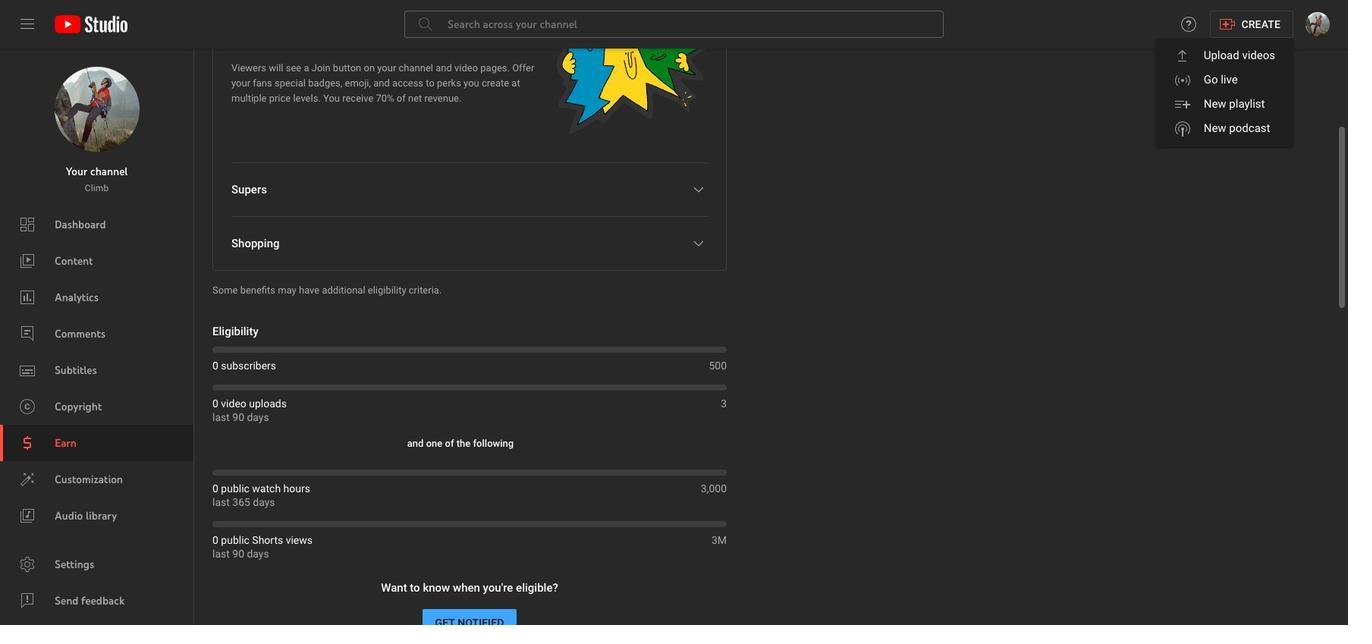 Task type: vqa. For each thing, say whether or not it's contained in the screenshot.
with associated with creators
no



Task type: locate. For each thing, give the bounding box(es) containing it.
a
[[304, 62, 309, 74]]

0 vertical spatial to
[[426, 77, 435, 89]]

and up 70% at the top left of page
[[373, 77, 390, 89]]

videos
[[1242, 49, 1275, 62]]

90 inside the 0 video uploads last 90 days
[[232, 411, 244, 423]]

your
[[66, 165, 87, 178]]

1 vertical spatial video
[[221, 398, 246, 410]]

3,000
[[701, 482, 727, 495]]

1 horizontal spatial of
[[445, 438, 454, 449]]

and left one at bottom
[[407, 438, 424, 449]]

want
[[381, 581, 407, 595]]

1 0 from the top
[[212, 360, 218, 372]]

channel inside your channel climb
[[90, 165, 128, 178]]

days down uploads
[[247, 411, 269, 423]]

2 90 from the top
[[232, 548, 244, 560]]

pages.
[[480, 62, 510, 74]]

create
[[1241, 18, 1281, 30]]

4 progress bar from the top
[[212, 521, 727, 527]]

special
[[275, 77, 306, 89]]

price
[[269, 93, 291, 104]]

hours
[[283, 482, 310, 495]]

subscribers
[[221, 360, 276, 372]]

copyright button
[[0, 388, 193, 425]]

of left the
[[445, 438, 454, 449]]

analytics button
[[0, 279, 193, 316]]

0 vertical spatial and
[[436, 62, 452, 74]]

menu containing upload videos
[[1155, 38, 1293, 147]]

public left shorts
[[221, 534, 250, 546]]

0 vertical spatial your
[[377, 62, 396, 74]]

days down shorts
[[247, 548, 269, 560]]

subtitles
[[55, 363, 97, 377]]

500
[[709, 360, 727, 372]]

2 new from the top
[[1204, 121, 1226, 135]]

1 vertical spatial 90
[[232, 548, 244, 560]]

90
[[232, 411, 244, 423], [232, 548, 244, 560]]

video inside the 0 video uploads last 90 days
[[221, 398, 246, 410]]

you
[[323, 93, 340, 104]]

1 public from the top
[[221, 482, 250, 495]]

1 vertical spatial public
[[221, 534, 250, 546]]

1 horizontal spatial video
[[454, 62, 478, 74]]

eligibility
[[368, 284, 406, 296]]

Search across your channel field
[[404, 11, 944, 38]]

90 down 365
[[232, 548, 244, 560]]

public inside "0 public watch hours last 365 days"
[[221, 482, 250, 495]]

at
[[512, 77, 520, 89]]

menu
[[1155, 38, 1293, 147]]

0 for 0 public watch hours last 365 days
[[212, 482, 218, 495]]

0 vertical spatial new
[[1204, 97, 1226, 111]]

progress bar for 0 public watch hours
[[212, 470, 727, 476]]

1 horizontal spatial channel
[[399, 62, 433, 74]]

2 public from the top
[[221, 534, 250, 546]]

new
[[1204, 97, 1226, 111], [1204, 121, 1226, 135]]

2 vertical spatial days
[[247, 548, 269, 560]]

new down go
[[1204, 97, 1226, 111]]

0 vertical spatial days
[[247, 411, 269, 423]]

have
[[299, 284, 320, 296]]

0 for 0 public shorts views last 90 days
[[212, 534, 218, 546]]

to left perks
[[426, 77, 435, 89]]

progress bar up the
[[212, 385, 727, 391]]

days down watch
[[253, 496, 275, 508]]

0 vertical spatial of
[[397, 93, 406, 104]]

climb image
[[55, 67, 140, 152]]

viewers
[[231, 62, 266, 74]]

supers
[[231, 183, 267, 196]]

comments
[[55, 327, 105, 341]]

1 progress bar from the top
[[212, 347, 727, 353]]

video inside viewers will see a join button on your channel and video pages. offer your fans special badges, emoji, and access to perks you create at multiple price levels. you receive 70% of net revenue.
[[454, 62, 478, 74]]

video left uploads
[[221, 398, 246, 410]]

3 progress bar from the top
[[212, 470, 727, 476]]

subtitles link
[[0, 352, 193, 388]]

1 vertical spatial channel
[[90, 165, 128, 178]]

know
[[423, 581, 450, 595]]

0 inside 0 public shorts views last 90 days
[[212, 534, 218, 546]]

of left net
[[397, 93, 406, 104]]

to right want
[[410, 581, 420, 595]]

last for 0 public watch hours last 365 days
[[212, 496, 230, 508]]

1 vertical spatial and
[[373, 77, 390, 89]]

one
[[426, 438, 443, 449]]

3 0 from the top
[[212, 482, 218, 495]]

some
[[212, 284, 238, 296]]

analytics
[[55, 291, 99, 304]]

0 horizontal spatial channel
[[90, 165, 128, 178]]

send feedback
[[55, 594, 125, 608]]

1 vertical spatial to
[[410, 581, 420, 595]]

1 vertical spatial days
[[253, 496, 275, 508]]

go live
[[1204, 73, 1238, 86]]

go live link
[[1155, 68, 1293, 93]]

dialog
[[1155, 38, 1293, 147]]

4 0 from the top
[[212, 534, 218, 546]]

badges,
[[308, 77, 342, 89]]

copyright link
[[0, 388, 193, 425]]

viewers will see a join button on your channel and video pages. offer your fans special badges, emoji, and access to perks you create at multiple price levels. you receive 70% of net revenue.
[[231, 62, 534, 104]]

0 subscribers
[[212, 360, 276, 372]]

1 last from the top
[[212, 411, 230, 423]]

progress bar up want to know when you're eligible?
[[212, 521, 727, 527]]

0
[[212, 360, 218, 372], [212, 398, 218, 410], [212, 482, 218, 495], [212, 534, 218, 546]]

1 horizontal spatial and
[[407, 438, 424, 449]]

progress bar for 0 subscribers
[[212, 347, 727, 353]]

channel inside viewers will see a join button on your channel and video pages. offer your fans special badges, emoji, and access to perks you create at multiple price levels. you receive 70% of net revenue.
[[399, 62, 433, 74]]

public inside 0 public shorts views last 90 days
[[221, 534, 250, 546]]

last inside 0 public shorts views last 90 days
[[212, 548, 230, 560]]

1 vertical spatial last
[[212, 496, 230, 508]]

2 vertical spatial last
[[212, 548, 230, 560]]

last inside the 0 video uploads last 90 days
[[212, 411, 230, 423]]

fans
[[253, 77, 272, 89]]

channel up access
[[399, 62, 433, 74]]

criteria.
[[409, 284, 442, 296]]

0 down 0 subscribers
[[212, 398, 218, 410]]

0 vertical spatial 90
[[232, 411, 244, 423]]

0 inside the 0 video uploads last 90 days
[[212, 398, 218, 410]]

video up you
[[454, 62, 478, 74]]

0 horizontal spatial and
[[373, 77, 390, 89]]

last down "0 public watch hours last 365 days" on the bottom left
[[212, 548, 230, 560]]

days inside 0 public shorts views last 90 days
[[247, 548, 269, 560]]

last left 365
[[212, 496, 230, 508]]

audio library button
[[0, 498, 193, 534]]

progress bar down criteria.
[[212, 347, 727, 353]]

receive
[[342, 93, 373, 104]]

progress bar
[[212, 347, 727, 353], [212, 385, 727, 391], [212, 470, 727, 476], [212, 521, 727, 527]]

public up 365
[[221, 482, 250, 495]]

your right on
[[377, 62, 396, 74]]

days inside "0 public watch hours last 365 days"
[[253, 496, 275, 508]]

1 90 from the top
[[232, 411, 244, 423]]

90 down 0 subscribers
[[232, 411, 244, 423]]

0 left shorts
[[212, 534, 218, 546]]

the
[[457, 438, 471, 449]]

video
[[454, 62, 478, 74], [221, 398, 246, 410]]

levels.
[[293, 93, 321, 104]]

0 vertical spatial last
[[212, 411, 230, 423]]

content button
[[0, 243, 193, 279]]

70%
[[376, 93, 394, 104]]

2 0 from the top
[[212, 398, 218, 410]]

2 vertical spatial and
[[407, 438, 424, 449]]

copyright
[[55, 400, 102, 413]]

new for new playlist
[[1204, 97, 1226, 111]]

progress bar for 0 public shorts views
[[212, 521, 727, 527]]

channel
[[399, 62, 433, 74], [90, 165, 128, 178]]

your
[[377, 62, 396, 74], [231, 77, 250, 89]]

0 inside "0 public watch hours last 365 days"
[[212, 482, 218, 495]]

new down new playlist on the right of the page
[[1204, 121, 1226, 135]]

upload
[[1204, 49, 1239, 62]]

channel up climb
[[90, 165, 128, 178]]

0 horizontal spatial of
[[397, 93, 406, 104]]

days
[[247, 411, 269, 423], [253, 496, 275, 508], [247, 548, 269, 560]]

dialog containing upload videos
[[1155, 38, 1293, 147]]

customization link
[[0, 461, 193, 498]]

1 horizontal spatial to
[[426, 77, 435, 89]]

1 horizontal spatial your
[[377, 62, 396, 74]]

emoji,
[[345, 77, 371, 89]]

content
[[55, 254, 93, 268]]

progress bar down the
[[212, 470, 727, 476]]

0 horizontal spatial your
[[231, 77, 250, 89]]

0 vertical spatial public
[[221, 482, 250, 495]]

shopping
[[231, 237, 280, 250]]

earn button
[[0, 425, 193, 461]]

your down viewers
[[231, 77, 250, 89]]

0 vertical spatial video
[[454, 62, 478, 74]]

2 horizontal spatial and
[[436, 62, 452, 74]]

days inside the 0 video uploads last 90 days
[[247, 411, 269, 423]]

last down 0 subscribers
[[212, 411, 230, 423]]

0 horizontal spatial video
[[221, 398, 246, 410]]

1 new from the top
[[1204, 97, 1226, 111]]

content link
[[0, 243, 193, 279]]

0 left subscribers
[[212, 360, 218, 372]]

3 last from the top
[[212, 548, 230, 560]]

2 last from the top
[[212, 496, 230, 508]]

and up perks
[[436, 62, 452, 74]]

of
[[397, 93, 406, 104], [445, 438, 454, 449]]

earn
[[55, 436, 77, 450]]

0 left watch
[[212, 482, 218, 495]]

1 vertical spatial your
[[231, 77, 250, 89]]

0 vertical spatial channel
[[399, 62, 433, 74]]

0 horizontal spatial to
[[410, 581, 420, 595]]

1 vertical spatial new
[[1204, 121, 1226, 135]]

following
[[473, 438, 514, 449]]

new for new podcast
[[1204, 121, 1226, 135]]

last inside "0 public watch hours last 365 days"
[[212, 496, 230, 508]]



Task type: describe. For each thing, give the bounding box(es) containing it.
when
[[453, 581, 480, 595]]

upload videos
[[1204, 49, 1275, 62]]

comments link
[[0, 316, 193, 352]]

public for 365
[[221, 482, 250, 495]]

dashboard link
[[0, 206, 193, 243]]

days for watch
[[253, 496, 275, 508]]

eligibility
[[212, 325, 258, 338]]

comments button
[[0, 316, 193, 352]]

days for shorts
[[247, 548, 269, 560]]

multiple
[[231, 93, 267, 104]]

some benefits may have additional eligibility criteria.
[[212, 284, 442, 296]]

3m
[[712, 534, 727, 546]]

subtitles button
[[0, 352, 193, 388]]

you're
[[483, 581, 513, 595]]

settings
[[55, 558, 94, 571]]

new podcast
[[1204, 121, 1270, 135]]

offer
[[512, 62, 534, 74]]

0 for 0 video uploads last 90 days
[[212, 398, 218, 410]]

settings button
[[0, 546, 193, 583]]

watch
[[252, 482, 281, 495]]

create
[[482, 77, 509, 89]]

will
[[269, 62, 283, 74]]

earn link
[[0, 425, 193, 461]]

eligible?
[[516, 581, 558, 595]]

365
[[232, 496, 250, 508]]

want to know when you're eligible?
[[381, 581, 558, 595]]

account image
[[1306, 12, 1330, 36]]

0 video uploads last 90 days
[[212, 398, 287, 423]]

customization button
[[0, 461, 193, 498]]

new playlist
[[1204, 97, 1265, 111]]

see
[[286, 62, 301, 74]]

0 public watch hours last 365 days
[[212, 482, 310, 508]]

audio library link
[[0, 498, 193, 534]]

dashboard
[[55, 218, 106, 231]]

90 inside 0 public shorts views last 90 days
[[232, 548, 244, 560]]

analytics link
[[0, 279, 193, 316]]

create button
[[1210, 11, 1293, 38]]

of inside viewers will see a join button on your channel and video pages. offer your fans special badges, emoji, and access to perks you create at multiple price levels. you receive 70% of net revenue.
[[397, 93, 406, 104]]

net
[[408, 93, 422, 104]]

last for 0 public shorts views last 90 days
[[212, 548, 230, 560]]

to inside viewers will see a join button on your channel and video pages. offer your fans special badges, emoji, and access to perks you create at multiple price levels. you receive 70% of net revenue.
[[426, 77, 435, 89]]

public for 90
[[221, 534, 250, 546]]

audio
[[55, 509, 83, 523]]

uploads
[[249, 398, 287, 410]]

you
[[464, 77, 479, 89]]

on
[[364, 62, 375, 74]]

send feedback button
[[0, 583, 193, 619]]

audio library
[[55, 509, 117, 523]]

may
[[278, 284, 296, 296]]

library
[[86, 509, 117, 523]]

dashboard button
[[0, 206, 193, 243]]

feedback
[[81, 594, 125, 608]]

climb
[[85, 183, 109, 193]]

1 vertical spatial of
[[445, 438, 454, 449]]

access
[[392, 77, 423, 89]]

supers button
[[213, 163, 726, 216]]

0 for 0 subscribers
[[212, 360, 218, 372]]

views
[[286, 534, 313, 546]]

shorts
[[252, 534, 283, 546]]

join
[[312, 62, 331, 74]]

perks
[[437, 77, 461, 89]]

live
[[1221, 73, 1238, 86]]

podcast
[[1229, 121, 1270, 135]]

2 progress bar from the top
[[212, 385, 727, 391]]

3
[[721, 398, 727, 410]]

and one of the following
[[407, 438, 514, 449]]

additional
[[322, 284, 365, 296]]

shopping button
[[213, 217, 726, 270]]

go
[[1204, 73, 1218, 86]]

0 public shorts views last 90 days
[[212, 534, 313, 560]]

send
[[55, 594, 79, 608]]

revenue.
[[424, 93, 462, 104]]

playlist
[[1229, 97, 1265, 111]]



